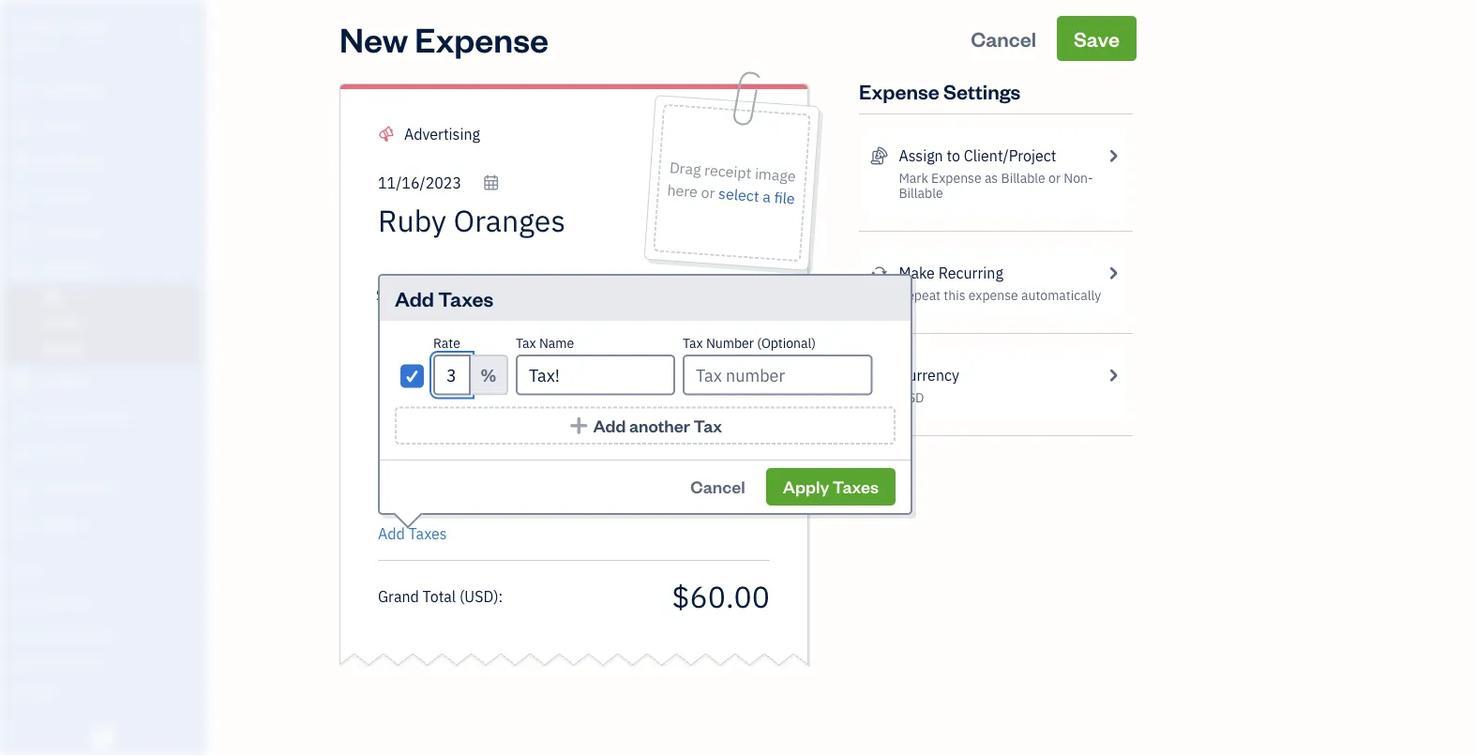 Task type: describe. For each thing, give the bounding box(es) containing it.
settings image
[[14, 684, 201, 699]]

taxes inside button
[[833, 476, 879, 498]]

1 vertical spatial expense
[[859, 77, 940, 104]]

new expense
[[340, 16, 549, 61]]

chart image
[[12, 480, 35, 499]]

delete tax image
[[877, 364, 896, 386]]

add taxes button
[[378, 523, 447, 545]]

chevronright image for to
[[1105, 144, 1122, 167]]

total
[[423, 586, 456, 606]]

add inside button
[[593, 415, 626, 437]]

report image
[[12, 516, 35, 535]]

Tax number text field
[[683, 355, 873, 395]]

a
[[762, 187, 772, 207]]

tax for tax name
[[516, 335, 536, 352]]

0 horizontal spatial billable
[[899, 184, 944, 202]]

settings
[[944, 77, 1021, 104]]

number
[[706, 335, 754, 352]]

Merchant text field
[[378, 202, 635, 239]]

Tax Rate (Percentage) text field
[[433, 355, 471, 395]]

money image
[[12, 445, 35, 464]]

tax inside button
[[694, 415, 723, 437]]

repeat
[[899, 287, 941, 304]]

add another tax
[[593, 415, 723, 437]]

add inside dropdown button
[[378, 524, 405, 544]]

select
[[718, 183, 760, 206]]

grand total ( usd ):
[[378, 586, 503, 606]]

):
[[494, 586, 503, 606]]

items and services image
[[14, 624, 201, 639]]

Description text field
[[369, 284, 761, 510]]

0 vertical spatial add
[[395, 285, 434, 312]]

refresh image
[[871, 262, 888, 284]]

apply
[[783, 476, 830, 498]]

currencyandlanguage image
[[871, 364, 888, 387]]

image
[[755, 163, 797, 186]]

check image
[[404, 366, 421, 385]]

new
[[340, 16, 408, 61]]

tax name
[[516, 335, 574, 352]]

project image
[[12, 373, 35, 392]]

add another tax button
[[395, 407, 896, 445]]

expensesrebilling image
[[871, 144, 888, 167]]

file
[[774, 187, 796, 208]]

estimate image
[[12, 153, 35, 172]]

apply taxes
[[783, 476, 879, 498]]

as
[[985, 169, 999, 187]]

client/project
[[964, 146, 1057, 166]]

1 vertical spatial add taxes
[[378, 524, 447, 544]]

drag
[[669, 157, 702, 179]]

rate
[[433, 335, 461, 352]]

save
[[1074, 25, 1120, 52]]

this
[[944, 287, 966, 304]]

drag receipt image here or
[[667, 157, 797, 203]]

non-
[[1064, 169, 1094, 187]]

cancel for save
[[971, 25, 1037, 52]]

mark
[[899, 169, 929, 187]]

cancel button for apply taxes
[[674, 468, 762, 506]]

automatically
[[1022, 287, 1102, 304]]

Category text field
[[404, 123, 565, 145]]

chevronright image for recurring
[[1105, 262, 1122, 284]]

tax for tax number (optional)
[[683, 335, 703, 352]]



Task type: locate. For each thing, give the bounding box(es) containing it.
recurring
[[939, 263, 1004, 283]]

add
[[395, 285, 434, 312], [593, 415, 626, 437], [378, 524, 405, 544]]

2 chevronright image from the top
[[1105, 262, 1122, 284]]

invoice image
[[12, 189, 35, 207]]

taxes right the apply
[[833, 476, 879, 498]]

cancel for apply taxes
[[691, 476, 746, 498]]

taxes up total
[[409, 524, 447, 544]]

assign to client/project
[[899, 146, 1057, 166]]

apps image
[[14, 564, 201, 579]]

0 vertical spatial cancel button
[[954, 16, 1054, 61]]

payment image
[[12, 224, 35, 243]]

tax right another
[[694, 415, 723, 437]]

client image
[[12, 117, 35, 136]]

add taxes
[[395, 285, 494, 312], [378, 524, 447, 544]]

make
[[899, 263, 935, 283]]

cancel button down another
[[674, 468, 762, 506]]

expense for mark expense as billable or non- billable
[[932, 169, 982, 187]]

add taxes up grand
[[378, 524, 447, 544]]

dashboard image
[[12, 82, 35, 100]]

1 vertical spatial taxes
[[833, 476, 879, 498]]

taxes inside dropdown button
[[409, 524, 447, 544]]

cancel
[[971, 25, 1037, 52], [691, 476, 746, 498]]

ruby
[[15, 16, 50, 36]]

expense
[[969, 287, 1019, 304]]

1 horizontal spatial cancel button
[[954, 16, 1054, 61]]

0 vertical spatial usd
[[899, 389, 925, 406]]

1 vertical spatial cancel button
[[674, 468, 762, 506]]

add taxes up rate
[[395, 285, 494, 312]]

assign
[[899, 146, 944, 166]]

Tax name text field
[[516, 355, 676, 395]]

1 horizontal spatial billable
[[1002, 169, 1046, 187]]

2 vertical spatial expense
[[932, 169, 982, 187]]

or left non-
[[1049, 169, 1061, 187]]

to
[[947, 146, 961, 166]]

ruby oranges owner
[[15, 16, 111, 53]]

Date in MM/DD/YYYY format text field
[[378, 173, 500, 193]]

grand
[[378, 586, 419, 606]]

receipt
[[704, 160, 752, 183]]

select a file button
[[718, 182, 796, 210]]

usd right total
[[465, 586, 494, 606]]

repeat this expense automatically
[[899, 287, 1102, 304]]

(
[[460, 586, 465, 606]]

or inside drag receipt image here or
[[701, 182, 716, 203]]

taxes
[[438, 285, 494, 312], [833, 476, 879, 498], [409, 524, 447, 544]]

1 vertical spatial usd
[[465, 586, 494, 606]]

another
[[630, 415, 691, 437]]

billable down client/project
[[1002, 169, 1046, 187]]

select a file
[[718, 183, 796, 208]]

1 horizontal spatial usd
[[899, 389, 925, 406]]

freshbooks image
[[88, 725, 118, 748]]

apply taxes button
[[766, 468, 896, 506]]

cancel button
[[954, 16, 1054, 61], [674, 468, 762, 506]]

or inside 'mark expense as billable or non- billable'
[[1049, 169, 1061, 187]]

0 vertical spatial cancel
[[971, 25, 1037, 52]]

taxes up rate
[[438, 285, 494, 312]]

expense settings
[[859, 77, 1021, 104]]

add up rate
[[395, 285, 434, 312]]

oranges
[[54, 16, 111, 36]]

team members image
[[14, 594, 201, 609]]

cancel button for save
[[954, 16, 1054, 61]]

2 vertical spatial taxes
[[409, 524, 447, 544]]

1 vertical spatial cancel
[[691, 476, 746, 498]]

3 chevronright image from the top
[[1105, 364, 1122, 387]]

Amount (USD) text field
[[671, 577, 770, 616]]

add right plus icon
[[593, 415, 626, 437]]

tax number (optional)
[[683, 335, 816, 352]]

expense
[[415, 16, 549, 61], [859, 77, 940, 104], [932, 169, 982, 187]]

0 vertical spatial expense
[[415, 16, 549, 61]]

mark expense as billable or non- billable
[[899, 169, 1094, 202]]

usd down currency
[[899, 389, 925, 406]]

cancel down add another tax
[[691, 476, 746, 498]]

add up grand
[[378, 524, 405, 544]]

owner
[[15, 38, 50, 53]]

1 chevronright image from the top
[[1105, 144, 1122, 167]]

(optional)
[[757, 335, 816, 352]]

cancel up settings
[[971, 25, 1037, 52]]

chevronright image
[[1105, 144, 1122, 167], [1105, 262, 1122, 284], [1105, 364, 1122, 387]]

0 vertical spatial chevronright image
[[1105, 144, 1122, 167]]

or right here at the top of the page
[[701, 182, 716, 203]]

1 horizontal spatial or
[[1049, 169, 1061, 187]]

save button
[[1057, 16, 1137, 61]]

expense image
[[12, 260, 35, 279]]

2 vertical spatial chevronright image
[[1105, 364, 1122, 387]]

usd
[[899, 389, 925, 406], [465, 586, 494, 606]]

2 vertical spatial add
[[378, 524, 405, 544]]

billable down assign
[[899, 184, 944, 202]]

make recurring
[[899, 263, 1004, 283]]

0 horizontal spatial cancel button
[[674, 468, 762, 506]]

billable
[[1002, 169, 1046, 187], [899, 184, 944, 202]]

or for mark expense as billable or non- billable
[[1049, 169, 1061, 187]]

expense for new expense
[[415, 16, 549, 61]]

main element
[[0, 0, 253, 755]]

plus image
[[568, 416, 590, 435]]

currency
[[899, 365, 960, 385]]

expense inside 'mark expense as billable or non- billable'
[[932, 169, 982, 187]]

here
[[667, 180, 699, 202]]

tax left name
[[516, 335, 536, 352]]

bank connections image
[[14, 654, 201, 669]]

0 horizontal spatial cancel
[[691, 476, 746, 498]]

timer image
[[12, 409, 35, 428]]

0 vertical spatial taxes
[[438, 285, 494, 312]]

tax
[[516, 335, 536, 352], [683, 335, 703, 352], [694, 415, 723, 437]]

tax left number on the top of page
[[683, 335, 703, 352]]

0 vertical spatial add taxes
[[395, 285, 494, 312]]

cancel button up settings
[[954, 16, 1054, 61]]

name
[[539, 335, 574, 352]]

1 vertical spatial add
[[593, 415, 626, 437]]

or
[[1049, 169, 1061, 187], [701, 182, 716, 203]]

0 horizontal spatial usd
[[465, 586, 494, 606]]

or for drag receipt image here or
[[701, 182, 716, 203]]

1 vertical spatial chevronright image
[[1105, 262, 1122, 284]]

0 horizontal spatial or
[[701, 182, 716, 203]]

1 horizontal spatial cancel
[[971, 25, 1037, 52]]



Task type: vqa. For each thing, say whether or not it's contained in the screenshot.
Expense corresponding to New Expense
yes



